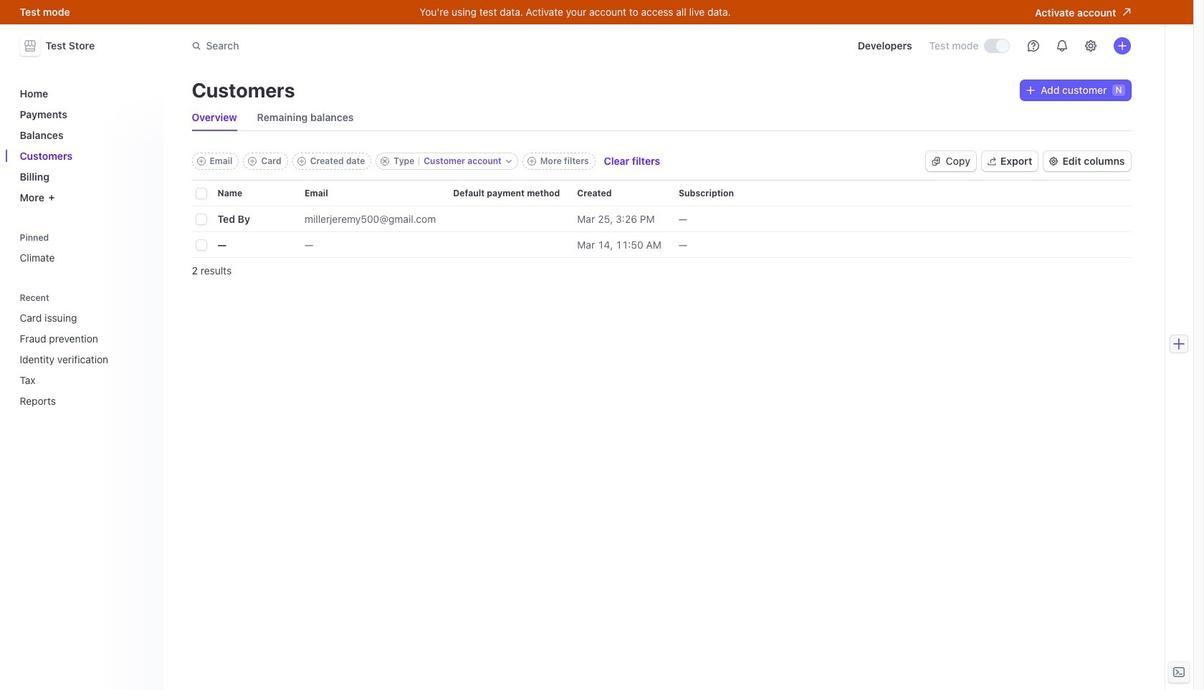 Task type: vqa. For each thing, say whether or not it's contained in the screenshot.
Test mode checkbox
yes



Task type: locate. For each thing, give the bounding box(es) containing it.
1 vertical spatial select item checkbox
[[196, 240, 206, 250]]

add card image
[[248, 157, 257, 166]]

0 vertical spatial select item checkbox
[[196, 214, 206, 224]]

toolbar
[[192, 153, 660, 170]]

add created date image
[[297, 157, 306, 166]]

Test mode checkbox
[[985, 39, 1009, 52]]

1 select item checkbox from the top
[[196, 214, 206, 224]]

add email image
[[197, 157, 205, 166]]

svg image
[[1026, 86, 1035, 95]]

recent element
[[14, 288, 154, 413], [14, 306, 154, 413]]

notifications image
[[1056, 40, 1068, 52]]

core navigation links element
[[14, 82, 154, 209]]

tab list
[[192, 105, 1131, 131]]

Select item checkbox
[[196, 214, 206, 224], [196, 240, 206, 250]]

svg image
[[932, 157, 940, 166]]

Select All checkbox
[[196, 189, 206, 199]]

None search field
[[183, 33, 587, 59]]



Task type: describe. For each thing, give the bounding box(es) containing it.
settings image
[[1085, 40, 1096, 52]]

2 select item checkbox from the top
[[196, 240, 206, 250]]

add more filters image
[[527, 157, 536, 166]]

2 recent element from the top
[[14, 306, 154, 413]]

help image
[[1028, 40, 1039, 52]]

Search text field
[[183, 33, 587, 59]]

pinned element
[[14, 228, 154, 270]]

remove type image
[[381, 157, 389, 166]]

edit pins image
[[140, 233, 149, 242]]

1 recent element from the top
[[14, 288, 154, 413]]

edit type image
[[506, 158, 512, 164]]

clear history image
[[140, 294, 149, 302]]



